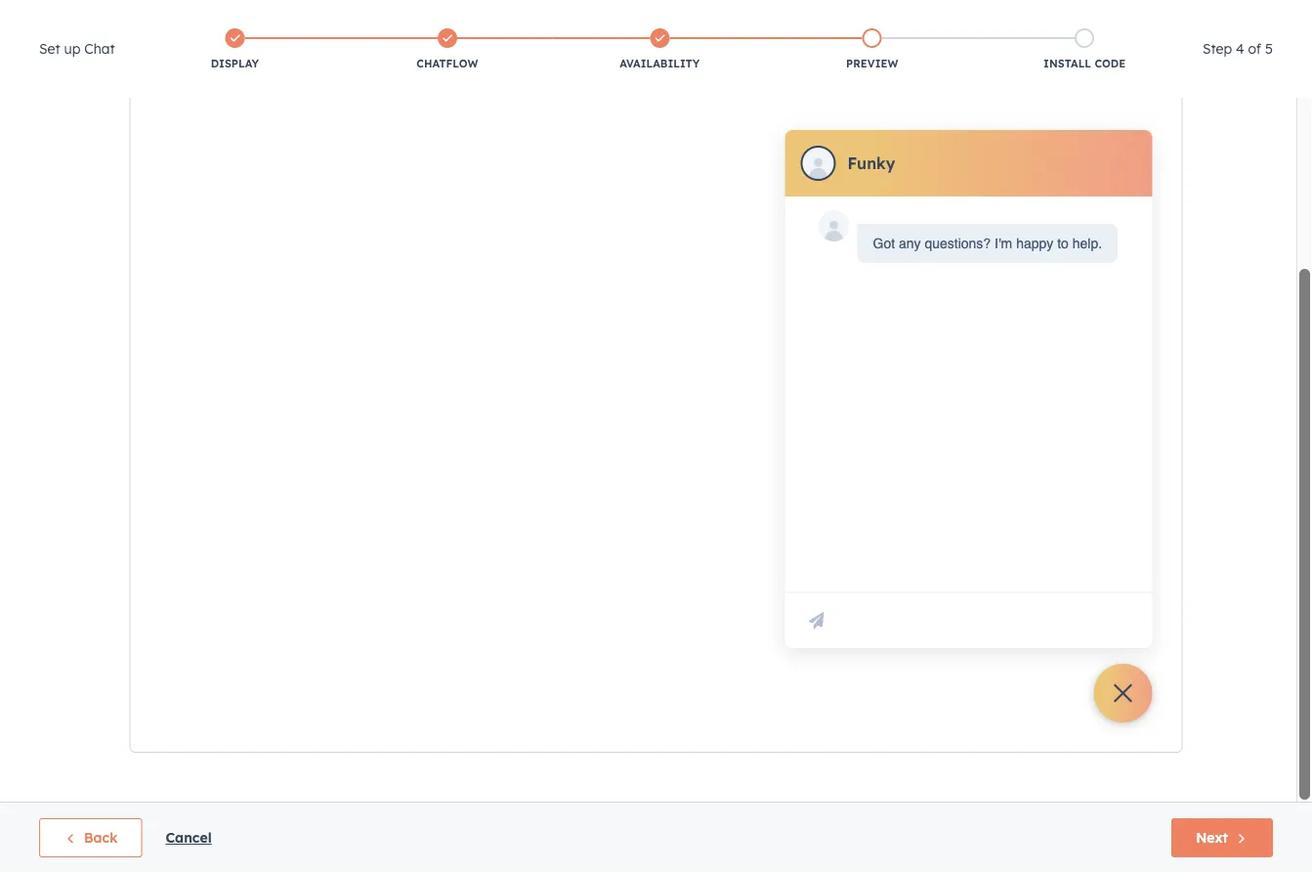Task type: vqa. For each thing, say whether or not it's contained in the screenshot.
top Marketing
no



Task type: describe. For each thing, give the bounding box(es) containing it.
back button
[[39, 818, 142, 857]]

step 4 of 5
[[1203, 40, 1274, 57]]

4
[[1237, 40, 1245, 57]]

got
[[873, 236, 896, 251]]

code
[[1095, 57, 1126, 70]]

Search HubSpot search field
[[1038, 41, 1278, 74]]

any
[[899, 236, 921, 251]]

set up chat
[[39, 40, 115, 57]]

agent says: got any questions? i'm happy to help. element
[[873, 232, 1103, 255]]

questions?
[[925, 236, 991, 251]]

availability
[[620, 57, 700, 70]]

preview
[[847, 57, 899, 70]]

step
[[1203, 40, 1233, 57]]

funky
[[848, 154, 896, 173]]

display completed list item
[[129, 24, 341, 75]]

list containing display
[[129, 24, 1192, 75]]

happy
[[1017, 236, 1054, 251]]

up
[[64, 40, 81, 57]]



Task type: locate. For each thing, give the bounding box(es) containing it.
5
[[1266, 40, 1274, 57]]

install code list item
[[979, 24, 1192, 75]]

4 menu item from the left
[[1087, 0, 1124, 31]]

back
[[84, 829, 118, 846]]

next
[[1197, 829, 1229, 846]]

of
[[1249, 40, 1262, 57]]

2 menu item from the left
[[1005, 0, 1042, 31]]

availability completed list item
[[554, 24, 766, 75]]

chatflow completed list item
[[341, 24, 554, 75]]

chatflow
[[417, 57, 478, 70]]

cancel button
[[166, 826, 212, 850]]

install
[[1044, 57, 1092, 70]]

help.
[[1073, 236, 1103, 251]]

menu item
[[897, 0, 1001, 31], [1005, 0, 1042, 31], [1042, 0, 1087, 31], [1087, 0, 1124, 31]]

install code
[[1044, 57, 1126, 70]]

search image
[[1272, 51, 1286, 65]]

menu
[[897, 0, 1289, 31]]

list
[[129, 24, 1192, 75]]

1 menu item from the left
[[897, 0, 1001, 31]]

set up chat heading
[[39, 37, 115, 61]]

preview list item
[[766, 24, 979, 75]]

3 menu item from the left
[[1042, 0, 1087, 31]]

got any questions? i'm happy to help.
[[873, 236, 1103, 251]]

set
[[39, 40, 60, 57]]

i'm
[[995, 236, 1013, 251]]

search button
[[1262, 41, 1295, 74]]

chat
[[84, 40, 115, 57]]

display
[[211, 57, 259, 70]]

to
[[1058, 236, 1069, 251]]

cancel
[[166, 829, 212, 846]]

next button
[[1172, 818, 1274, 857]]



